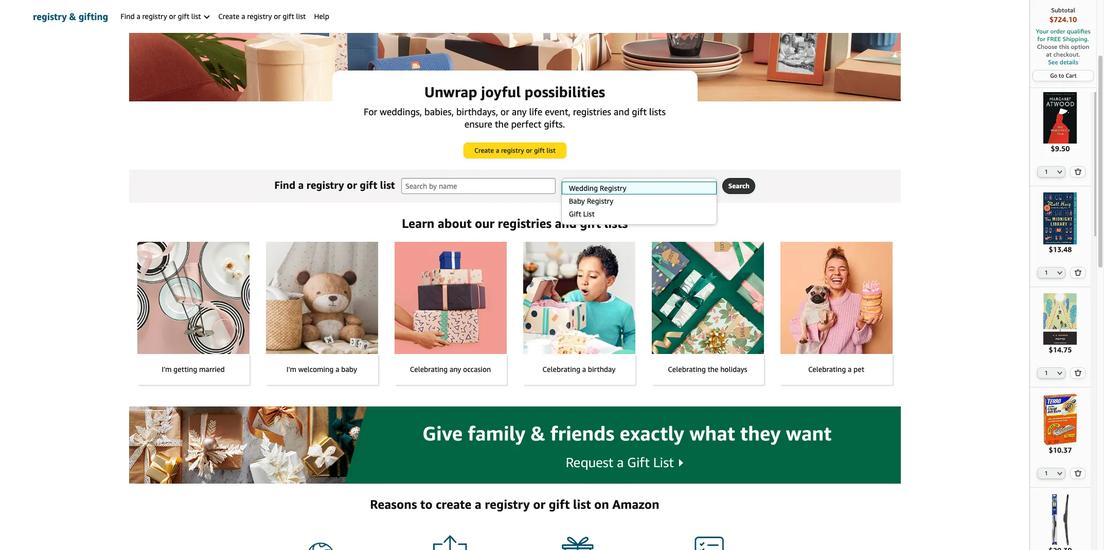 Task type: describe. For each thing, give the bounding box(es) containing it.
arrow pointing out of a box to indicate sharing image
[[432, 535, 469, 550]]

wrapped holiday gifts with name tags image
[[652, 242, 764, 354]]

1 for $14.75
[[1045, 370, 1049, 376]]

celebrating for celebrating a birthday
[[543, 365, 581, 374]]

or inside for weddings, babies, birthdays, or any life event, registries and gift lists ensure the perfect gifts.
[[501, 106, 510, 117]]

dropdown image for $13.48
[[1058, 271, 1063, 275]]

life
[[529, 106, 543, 117]]

i'm welcoming a baby
[[287, 365, 357, 374]]

option
[[1072, 43, 1090, 50]]

list
[[583, 210, 595, 218]]

delete image for $10.37
[[1075, 470, 1083, 477]]

go to cart
[[1051, 72, 1077, 79]]

0 horizontal spatial and
[[555, 216, 577, 231]]

on
[[595, 497, 609, 512]]

delete image
[[1075, 370, 1083, 376]]

pet
[[854, 365, 865, 374]]

wedding registry baby registry gift list
[[569, 184, 627, 218]]

babies,
[[425, 106, 454, 117]]

0 horizontal spatial lists
[[605, 216, 628, 231]]

see
[[1049, 58, 1059, 66]]

a hand holding a stack of wraped gifts image
[[395, 242, 507, 354]]

0 vertical spatial find
[[121, 12, 135, 21]]

welcoming
[[298, 365, 334, 374]]

registries inside for weddings, babies, birthdays, or any life event, registries and gift lists ensure the perfect gifts.
[[573, 106, 612, 117]]

ensure
[[465, 118, 493, 130]]

celebrating a pet
[[809, 365, 865, 374]]

i'm welcoming a baby link
[[266, 242, 378, 385]]

unwrap joyful possibilities
[[425, 83, 606, 100]]

celebrating the holidays
[[668, 365, 748, 374]]

event,
[[545, 106, 571, 117]]

your
[[1036, 27, 1049, 35]]

dropdown image for $9.50
[[1058, 170, 1063, 174]]

for
[[364, 106, 378, 117]]

go
[[1051, 72, 1058, 79]]

delete image for $9.50
[[1075, 168, 1083, 175]]

go to cart link
[[1034, 71, 1094, 81]]

search for search
[[729, 182, 750, 190]]

i'm getting married link
[[137, 242, 249, 385]]

see details link
[[1036, 58, 1092, 66]]

baby
[[569, 197, 585, 205]]

gift inside for weddings, babies, birthdays, or any life event, registries and gift lists ensure the perfect gifts.
[[632, 106, 647, 117]]

the handmaid&#39;s tale image
[[1035, 92, 1087, 144]]

married
[[199, 365, 225, 374]]

occasion
[[463, 365, 491, 374]]

learn
[[402, 216, 435, 231]]

learn about our registries and gift lists
[[402, 216, 628, 231]]

for
[[1038, 35, 1046, 43]]

1 horizontal spatial find a registry or gift list
[[274, 179, 395, 191]]

about
[[438, 216, 472, 231]]

celebrating for celebrating the holidays
[[668, 365, 706, 374]]

1 vertical spatial the
[[708, 365, 719, 374]]

Search by name text field
[[401, 178, 556, 194]]

0 vertical spatial registry
[[600, 184, 627, 193]]

unwrap
[[425, 83, 478, 100]]

the inside for weddings, babies, birthdays, or any life event, registries and gift lists ensure the perfect gifts.
[[495, 118, 509, 130]]

celebrating for celebrating a pet
[[809, 365, 846, 374]]

create
[[436, 497, 472, 512]]

globe icon image
[[302, 535, 339, 550]]

gifts.
[[544, 118, 565, 130]]

baby nursery with crib and teddy bear image
[[266, 242, 378, 354]]

wedding
[[569, 184, 598, 193]]

amazon
[[613, 497, 660, 512]]

registry & gifting link
[[33, 0, 108, 33]]

registry & gifting
[[33, 11, 108, 22]]

1 horizontal spatial create a registry or gift list link
[[464, 143, 566, 158]]

free
[[1048, 35, 1062, 43]]

dropdown image for $10.37
[[1058, 472, 1063, 476]]

gift
[[569, 210, 582, 218]]

dropdown image for $14.75
[[1058, 371, 1063, 375]]

1 vertical spatial create
[[475, 146, 494, 154]]

reasons
[[370, 497, 417, 512]]

gift list link
[[562, 207, 717, 220]]

gifting
[[79, 11, 108, 22]]

baby registry link
[[562, 195, 717, 207]]

i'm for i'm welcoming a baby
[[287, 365, 297, 374]]

find a registry or gift list link
[[117, 0, 214, 33]]

1 horizontal spatial create a registry or gift list
[[475, 146, 556, 154]]

holidays
[[721, 365, 748, 374]]

getting
[[174, 365, 197, 374]]

0 vertical spatial find a registry or gift list
[[121, 12, 203, 21]]

i'm for i'm getting married
[[162, 365, 172, 374]]

1 vertical spatial registry
[[587, 197, 614, 205]]

two gift boxes with bows image
[[561, 535, 598, 550]]



Task type: locate. For each thing, give the bounding box(es) containing it.
help link
[[310, 0, 334, 33]]

dropdown image left search submit
[[707, 184, 712, 188]]

subtotal $724.10
[[1050, 6, 1077, 24]]

birthday
[[588, 365, 616, 374]]

0 vertical spatial the
[[495, 118, 509, 130]]

celebrating a birthday link
[[523, 242, 635, 385]]

&
[[69, 11, 76, 22]]

0 vertical spatial registries
[[573, 106, 612, 117]]

checkout.
[[1054, 50, 1081, 58]]

1 vertical spatial find a registry or gift list
[[274, 179, 395, 191]]

1 horizontal spatial the
[[708, 365, 719, 374]]

dropdown image down $10.37
[[1058, 472, 1063, 476]]

create
[[218, 12, 240, 21], [475, 146, 494, 154]]

dropdown image
[[1058, 271, 1063, 275], [1058, 472, 1063, 476]]

create a registry or gift list link
[[214, 0, 310, 33], [464, 143, 566, 158]]

3 celebrating from the left
[[668, 365, 706, 374]]

subtotal
[[1052, 6, 1076, 14]]

$724.10
[[1050, 15, 1077, 24]]

0 vertical spatial lists
[[650, 106, 666, 117]]

to left create
[[421, 497, 433, 512]]

1 vertical spatial dropdown image
[[1058, 472, 1063, 476]]

joyful
[[481, 83, 521, 100]]

registry
[[600, 184, 627, 193], [587, 197, 614, 205]]

cart
[[1066, 72, 1077, 79]]

1 vertical spatial create a registry or gift list
[[475, 146, 556, 154]]

0 vertical spatial dropdown image
[[1058, 170, 1063, 174]]

4 1 from the top
[[1045, 470, 1049, 477]]

celebrating
[[410, 365, 448, 374], [543, 365, 581, 374], [668, 365, 706, 374], [809, 365, 846, 374]]

0 vertical spatial to
[[1059, 72, 1065, 79]]

1 vertical spatial create a registry or gift list link
[[464, 143, 566, 158]]

1 for $10.37
[[1045, 470, 1049, 477]]

2 vertical spatial dropdown image
[[1058, 371, 1063, 375]]

delete image
[[1075, 168, 1083, 175], [1075, 269, 1083, 276], [1075, 470, 1083, 477]]

malgudi days (penguin classics) image
[[1035, 293, 1087, 345]]

search for search by
[[568, 182, 589, 190]]

1 vertical spatial any
[[450, 365, 461, 374]]

0 vertical spatial and
[[614, 106, 630, 117]]

dropdown image
[[1058, 170, 1063, 174], [707, 184, 712, 188], [1058, 371, 1063, 375]]

delete image up malgudi days (penguin classics) image
[[1075, 269, 1083, 276]]

1 horizontal spatial create
[[475, 146, 494, 154]]

lists
[[650, 106, 666, 117], [605, 216, 628, 231]]

the left holidays
[[708, 365, 719, 374]]

1 vertical spatial lists
[[605, 216, 628, 231]]

1 vertical spatial to
[[421, 497, 433, 512]]

any
[[512, 106, 527, 117], [450, 365, 461, 374]]

dropdown image left delete icon in the bottom right of the page
[[1058, 371, 1063, 375]]

request a gift list image
[[129, 407, 901, 484]]

registry down 'by'
[[587, 197, 614, 205]]

at
[[1047, 50, 1052, 58]]

$13.48
[[1049, 245, 1073, 254]]

the
[[495, 118, 509, 130], [708, 365, 719, 374]]

wedding registry link
[[562, 182, 717, 195]]

1 horizontal spatial registries
[[573, 106, 612, 117]]

0 vertical spatial delete image
[[1075, 168, 1083, 175]]

1 vertical spatial dropdown image
[[707, 184, 712, 188]]

lists inside for weddings, babies, birthdays, or any life event, registries and gift lists ensure the perfect gifts.
[[650, 106, 666, 117]]

dropdown image down $13.48
[[1058, 271, 1063, 275]]

i'm
[[162, 365, 172, 374], [287, 365, 297, 374]]

a
[[137, 12, 140, 21], [241, 12, 245, 21], [496, 146, 500, 154], [298, 179, 304, 191], [336, 365, 340, 374], [583, 365, 586, 374], [848, 365, 852, 374], [475, 497, 482, 512]]

celebrating for celebrating any occasion
[[410, 365, 448, 374]]

celebrating inside celebrating a pet link
[[809, 365, 846, 374]]

1 horizontal spatial find
[[274, 179, 296, 191]]

help
[[314, 12, 330, 21]]

2 celebrating from the left
[[543, 365, 581, 374]]

1 vertical spatial registries
[[498, 216, 552, 231]]

to
[[1059, 72, 1065, 79], [421, 497, 433, 512]]

1
[[1045, 168, 1049, 175], [1045, 269, 1049, 276], [1045, 370, 1049, 376], [1045, 470, 1049, 477]]

find a registry or gift list
[[121, 12, 203, 21], [274, 179, 395, 191]]

celebrating left birthday
[[543, 365, 581, 374]]

None submit
[[1071, 167, 1086, 177], [1071, 267, 1086, 278], [1071, 368, 1086, 378], [1071, 469, 1086, 479], [1071, 167, 1086, 177], [1071, 267, 1086, 278], [1071, 368, 1086, 378], [1071, 469, 1086, 479]]

1 for $9.50
[[1045, 168, 1049, 175]]

any inside 'celebrating any occasion' link
[[450, 365, 461, 374]]

1 1 from the top
[[1045, 168, 1049, 175]]

0 horizontal spatial create a registry or gift list
[[218, 12, 306, 21]]

order
[[1051, 27, 1066, 35]]

your order qualifies for free shipping. choose this option at checkout. see details
[[1036, 27, 1091, 66]]

0 horizontal spatial the
[[495, 118, 509, 130]]

i'm inside "link"
[[162, 365, 172, 374]]

2 search from the left
[[729, 182, 750, 190]]

1 up malgudi days (penguin classics) image
[[1045, 269, 1049, 276]]

1 horizontal spatial lists
[[650, 106, 666, 117]]

peak silicone plus windshield wiper blade, 22-inch (pack of 1) image
[[1035, 494, 1087, 546]]

2 delete image from the top
[[1075, 269, 1083, 276]]

0 horizontal spatial i'm
[[162, 365, 172, 374]]

celebrating a pet link
[[781, 242, 893, 385]]

celebrating left occasion
[[410, 365, 448, 374]]

3 1 from the top
[[1045, 370, 1049, 376]]

to right go
[[1059, 72, 1065, 79]]

qualifies
[[1068, 27, 1091, 35]]

shipping.
[[1063, 35, 1090, 43]]

1 horizontal spatial i'm
[[287, 365, 297, 374]]

list box containing wedding registry
[[561, 182, 717, 220]]

and inside for weddings, babies, birthdays, or any life event, registries and gift lists ensure the perfect gifts.
[[614, 106, 630, 117]]

1 vertical spatial delete image
[[1075, 269, 1083, 276]]

$14.75
[[1049, 345, 1073, 354]]

registry
[[33, 11, 67, 22], [142, 12, 167, 21], [247, 12, 272, 21], [501, 146, 524, 154], [307, 179, 344, 191], [485, 497, 530, 512]]

our
[[475, 216, 495, 231]]

search
[[568, 182, 589, 190], [729, 182, 750, 190]]

any inside for weddings, babies, birthdays, or any life event, registries and gift lists ensure the perfect gifts.
[[512, 106, 527, 117]]

celebrating left holidays
[[668, 365, 706, 374]]

or
[[169, 12, 176, 21], [274, 12, 281, 21], [501, 106, 510, 117], [526, 146, 533, 154], [347, 179, 357, 191], [533, 497, 546, 512]]

find
[[121, 12, 135, 21], [274, 179, 296, 191]]

0 horizontal spatial find a registry or gift list
[[121, 12, 203, 21]]

i'm getting married
[[162, 365, 225, 374]]

0 vertical spatial create a registry or gift list
[[218, 12, 306, 21]]

celebrating inside 'celebrating any occasion' link
[[410, 365, 448, 374]]

perfect
[[511, 118, 542, 130]]

0 horizontal spatial search
[[568, 182, 589, 190]]

birthdays,
[[457, 106, 498, 117]]

celebrating the holidays link
[[652, 242, 764, 385]]

1 dropdown image from the top
[[1058, 271, 1063, 275]]

2 vertical spatial delete image
[[1075, 470, 1083, 477]]

by
[[590, 182, 598, 190]]

1 delete image from the top
[[1075, 168, 1083, 175]]

0 horizontal spatial any
[[450, 365, 461, 374]]

for weddings, babies, birthdays, or any life event, registries and gift lists ensure the perfect gifts.
[[364, 106, 666, 130]]

4 celebrating from the left
[[809, 365, 846, 374]]

a pair of champagne flutes on top of plates with ribbon image
[[137, 242, 249, 354]]

0 vertical spatial any
[[512, 106, 527, 117]]

celebrating left pet
[[809, 365, 846, 374]]

1 horizontal spatial search
[[729, 182, 750, 190]]

registries down possibilities
[[573, 106, 612, 117]]

1 horizontal spatial any
[[512, 106, 527, 117]]

a child opening a birthday present image
[[523, 242, 635, 354]]

wedding registry option
[[561, 182, 717, 195]]

terro t300b liquid ant killer, 12 bait stations image
[[1035, 394, 1087, 445]]

weddings,
[[380, 106, 422, 117]]

this
[[1060, 43, 1070, 50]]

0 horizontal spatial registries
[[498, 216, 552, 231]]

0 vertical spatial create
[[218, 12, 240, 21]]

1 i'm from the left
[[162, 365, 172, 374]]

list
[[191, 12, 201, 21], [296, 12, 306, 21], [547, 146, 556, 154], [380, 179, 395, 191], [573, 497, 591, 512]]

delete image for $13.48
[[1075, 269, 1083, 276]]

2 dropdown image from the top
[[1058, 472, 1063, 476]]

0 horizontal spatial create
[[218, 12, 240, 21]]

1 horizontal spatial to
[[1059, 72, 1065, 79]]

a checklist image
[[691, 535, 728, 550]]

celebrating inside celebrating a birthday link
[[543, 365, 581, 374]]

i'm left "getting"
[[162, 365, 172, 374]]

0 horizontal spatial to
[[421, 497, 433, 512]]

to for reasons
[[421, 497, 433, 512]]

pet parent with dog and dessert image
[[781, 242, 893, 354]]

1 vertical spatial and
[[555, 216, 577, 231]]

registries right our
[[498, 216, 552, 231]]

details
[[1060, 58, 1079, 66]]

celebrating inside celebrating the holidays link
[[668, 365, 706, 374]]

1 up the midnight library: a gma book club pick (a novel) image
[[1045, 168, 1049, 175]]

registry right 'by'
[[600, 184, 627, 193]]

0 vertical spatial create a registry or gift list link
[[214, 0, 310, 33]]

$10.37
[[1049, 446, 1073, 455]]

any up perfect
[[512, 106, 527, 117]]

baby
[[341, 365, 357, 374]]

1 horizontal spatial and
[[614, 106, 630, 117]]

any left occasion
[[450, 365, 461, 374]]

0 vertical spatial dropdown image
[[1058, 271, 1063, 275]]

2 1 from the top
[[1045, 269, 1049, 276]]

i'm left welcoming
[[287, 365, 297, 374]]

delete image up the peak silicone plus windshield wiper blade, 22-inch (pack of 1)
[[1075, 470, 1083, 477]]

$9.50
[[1051, 144, 1070, 153]]

celebrating any occasion
[[410, 365, 491, 374]]

the right ensure
[[495, 118, 509, 130]]

celebrating a birthday
[[543, 365, 616, 374]]

registries
[[573, 106, 612, 117], [498, 216, 552, 231]]

1 vertical spatial find
[[274, 179, 296, 191]]

1 left delete icon in the bottom right of the page
[[1045, 370, 1049, 376]]

list box
[[561, 182, 717, 220]]

0 horizontal spatial create a registry or gift list link
[[214, 0, 310, 33]]

0 horizontal spatial find
[[121, 12, 135, 21]]

search by
[[568, 182, 598, 190]]

to for go
[[1059, 72, 1065, 79]]

celebrating any occasion link
[[395, 242, 507, 385]]

1 for $13.48
[[1045, 269, 1049, 276]]

custom gift boxes and confetti image
[[129, 0, 901, 101]]

1 celebrating from the left
[[410, 365, 448, 374]]

and
[[614, 106, 630, 117], [555, 216, 577, 231]]

dropdown image down $9.50
[[1058, 170, 1063, 174]]

1 search from the left
[[568, 182, 589, 190]]

1 up the peak silicone plus windshield wiper blade, 22-inch (pack of 1)
[[1045, 470, 1049, 477]]

Search submit
[[723, 179, 755, 194]]

create a registry or gift list
[[218, 12, 306, 21], [475, 146, 556, 154]]

choose
[[1038, 43, 1058, 50]]

the midnight library: a gma book club pick (a novel) image
[[1035, 193, 1087, 244]]

delete image up the midnight library: a gma book club pick (a novel) image
[[1075, 168, 1083, 175]]

2 i'm from the left
[[287, 365, 297, 374]]

list inside the find a registry or gift list link
[[191, 12, 201, 21]]

possibilities
[[525, 83, 606, 100]]

3 delete image from the top
[[1075, 470, 1083, 477]]

reasons to create a registry or gift list on amazon
[[370, 497, 660, 512]]



Task type: vqa. For each thing, say whether or not it's contained in the screenshot.
the right 8
no



